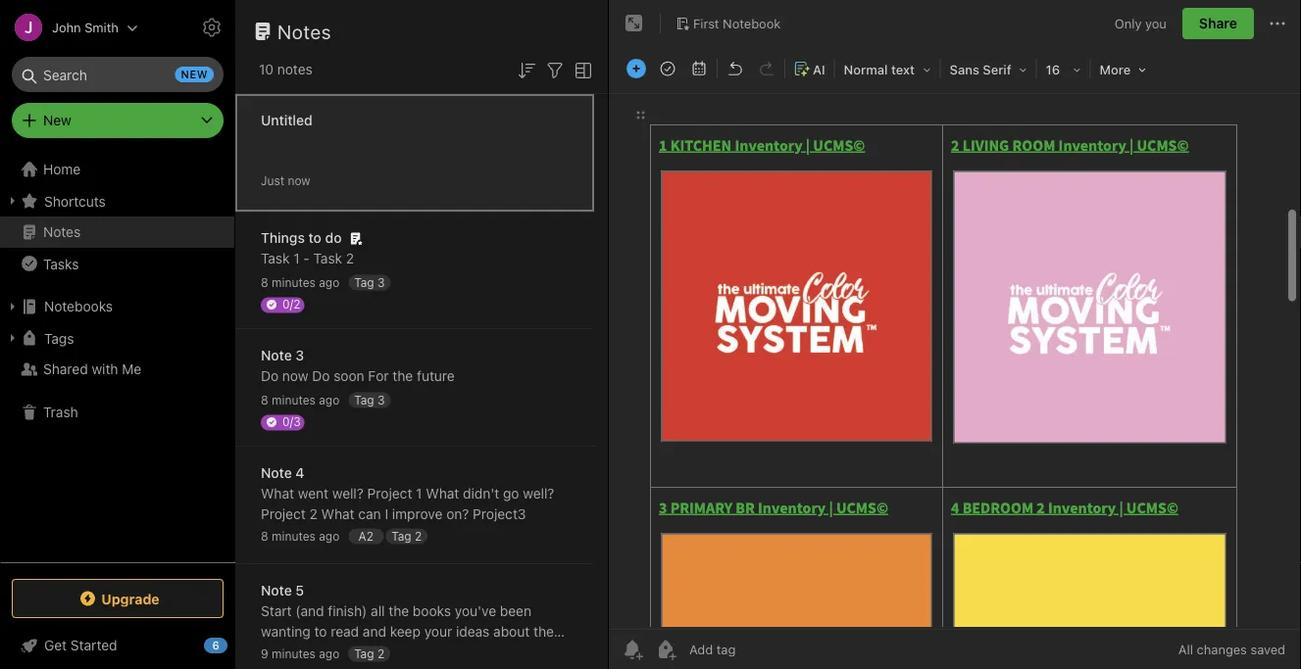 Task type: describe. For each thing, give the bounding box(es) containing it.
sans serif
[[950, 62, 1011, 77]]

you
[[1145, 16, 1167, 31]]

notebook
[[723, 16, 781, 30]]

Heading level field
[[837, 55, 938, 83]]

things to do
[[261, 230, 342, 246]]

get
[[44, 638, 67, 654]]

i
[[385, 506, 388, 523]]

4 ago from the top
[[319, 648, 339, 661]]

Add filters field
[[543, 57, 567, 82]]

shared with me
[[43, 361, 141, 377]]

1 horizontal spatial project
[[367, 486, 412, 502]]

add tag image
[[654, 638, 678, 662]]

0 vertical spatial tag 2
[[391, 529, 422, 543]]

note 3
[[261, 348, 304, 364]]

and
[[363, 624, 386, 640]]

10
[[259, 61, 274, 77]]

all
[[1178, 643, 1193, 657]]

upgrade
[[101, 591, 160, 607]]

soon
[[334, 368, 364, 384]]

improve
[[392, 506, 443, 523]]

1 ago from the top
[[319, 276, 340, 290]]

3 minutes from the top
[[272, 530, 316, 544]]

2 do from the left
[[312, 368, 330, 384]]

3 ago from the top
[[319, 530, 340, 544]]

start (and finish) all the books you've been wanting to read and keep your ideas about them all in one place. tip: if you're reading a physical book, take pictu...
[[261, 604, 566, 670]]

pictu...
[[331, 665, 374, 670]]

about
[[493, 624, 530, 640]]

physical
[[508, 645, 559, 661]]

ai button
[[787, 55, 832, 83]]

first
[[693, 16, 719, 30]]

more actions image
[[1266, 12, 1289, 35]]

0/2
[[282, 298, 300, 311]]

task image
[[654, 55, 681, 82]]

0 horizontal spatial what
[[261, 486, 294, 502]]

expand tags image
[[5, 330, 21, 346]]

go
[[503, 486, 519, 502]]

your
[[424, 624, 452, 640]]

3 for task 1 - task 2
[[377, 276, 385, 289]]

tags button
[[0, 323, 234, 354]]

expand note image
[[623, 12, 646, 35]]

take
[[300, 665, 327, 670]]

all changes saved
[[1178, 643, 1285, 657]]

shared with me link
[[0, 354, 234, 385]]

with
[[92, 361, 118, 377]]

new search field
[[25, 57, 214, 92]]

share
[[1199, 15, 1237, 31]]

do now do soon for the future
[[261, 368, 455, 384]]

2 horizontal spatial what
[[426, 486, 459, 502]]

one
[[293, 645, 317, 661]]

2 left if
[[377, 647, 385, 661]]

10 notes
[[259, 61, 313, 77]]

things
[[261, 230, 305, 246]]

1 task from the left
[[261, 251, 290, 267]]

tree containing home
[[0, 154, 235, 562]]

0 horizontal spatial all
[[261, 645, 275, 661]]

Font size field
[[1039, 55, 1088, 83]]

tags
[[44, 330, 74, 346]]

Font family field
[[943, 55, 1034, 83]]

didn't
[[463, 486, 499, 502]]

first notebook
[[693, 16, 781, 30]]

for
[[368, 368, 389, 384]]

first notebook button
[[669, 10, 788, 37]]

(and
[[295, 604, 324, 620]]

you're
[[402, 645, 441, 661]]

notes
[[277, 61, 313, 77]]

place.
[[321, 645, 359, 661]]

1 horizontal spatial what
[[321, 506, 355, 523]]

share button
[[1182, 8, 1254, 39]]

note for note 5
[[261, 583, 292, 599]]

-
[[303, 251, 310, 267]]

in
[[279, 645, 290, 661]]

2 minutes from the top
[[272, 394, 316, 407]]

add filters image
[[543, 59, 567, 82]]

john
[[52, 20, 81, 35]]

new
[[181, 68, 208, 81]]

4
[[296, 465, 304, 481]]

just
[[261, 174, 284, 188]]

if
[[390, 645, 398, 661]]

expand notebooks image
[[5, 299, 21, 315]]

6
[[212, 640, 219, 653]]

new button
[[12, 103, 224, 138]]

notebooks link
[[0, 291, 234, 323]]

1 horizontal spatial notes
[[277, 20, 331, 43]]

more
[[1100, 62, 1131, 77]]

tip:
[[363, 645, 386, 661]]

been
[[500, 604, 531, 620]]

get started
[[44, 638, 117, 654]]

2 down improve
[[415, 529, 422, 543]]

only you
[[1115, 16, 1167, 31]]

tasks button
[[0, 248, 234, 279]]

them
[[533, 624, 566, 640]]

trash
[[43, 404, 78, 421]]

went
[[298, 486, 328, 502]]

note for note 3
[[261, 348, 292, 364]]

project3
[[473, 506, 526, 523]]

on?
[[446, 506, 469, 523]]

text
[[891, 62, 915, 77]]

now for do
[[282, 368, 308, 384]]

smith
[[84, 20, 119, 35]]



Task type: vqa. For each thing, say whether or not it's contained in the screenshot.
Recent Notes
no



Task type: locate. For each thing, give the bounding box(es) containing it.
1 vertical spatial notes
[[43, 224, 81, 240]]

tag 3 for 2
[[354, 276, 385, 289]]

8 down "note 3"
[[261, 394, 268, 407]]

notebooks
[[44, 299, 113, 315]]

keep
[[390, 624, 421, 640]]

john smith
[[52, 20, 119, 35]]

ago
[[319, 276, 340, 290], [319, 394, 340, 407], [319, 530, 340, 544], [319, 648, 339, 661]]

4 minutes from the top
[[272, 648, 316, 661]]

minutes up 0/3 on the left bottom
[[272, 394, 316, 407]]

1
[[293, 251, 300, 267], [416, 486, 422, 502]]

1 note from the top
[[261, 348, 292, 364]]

2 down the went
[[309, 506, 318, 523]]

home
[[43, 161, 81, 177]]

1 vertical spatial note
[[261, 465, 292, 481]]

0 horizontal spatial task
[[261, 251, 290, 267]]

start
[[261, 604, 292, 620]]

add a reminder image
[[621, 638, 644, 662]]

1 vertical spatial all
[[261, 645, 275, 661]]

8 for task 1 - task 2
[[261, 276, 268, 290]]

wanting
[[261, 624, 311, 640]]

2 vertical spatial 8 minutes ago
[[261, 530, 340, 544]]

shared
[[43, 361, 88, 377]]

project up i
[[367, 486, 412, 502]]

ideas
[[456, 624, 490, 640]]

just now
[[261, 174, 310, 188]]

View options field
[[567, 57, 595, 82]]

8 up note 5
[[261, 530, 268, 544]]

2 vertical spatial 8
[[261, 530, 268, 544]]

notes up tasks
[[43, 224, 81, 240]]

1 vertical spatial 8 minutes ago
[[261, 394, 340, 407]]

serif
[[983, 62, 1011, 77]]

1 vertical spatial the
[[389, 604, 409, 620]]

to
[[308, 230, 322, 246], [314, 624, 327, 640]]

1 vertical spatial 8
[[261, 394, 268, 407]]

future
[[417, 368, 455, 384]]

0 vertical spatial to
[[308, 230, 322, 246]]

the inside start (and finish) all the books you've been wanting to read and keep your ideas about them all in one place. tip: if you're reading a physical book, take pictu...
[[389, 604, 409, 620]]

all up and
[[371, 604, 385, 620]]

1 horizontal spatial 1
[[416, 486, 422, 502]]

note window element
[[609, 0, 1301, 670]]

the up keep at left bottom
[[389, 604, 409, 620]]

1 left -
[[293, 251, 300, 267]]

me
[[122, 361, 141, 377]]

calendar event image
[[685, 55, 713, 82]]

task
[[261, 251, 290, 267], [313, 251, 342, 267]]

you've
[[455, 604, 496, 620]]

notes up notes
[[277, 20, 331, 43]]

1 vertical spatial tag 3
[[354, 393, 385, 407]]

More field
[[1093, 55, 1153, 83]]

settings image
[[200, 16, 224, 39]]

untitled
[[261, 112, 312, 128]]

normal
[[844, 62, 888, 77]]

to left do
[[308, 230, 322, 246]]

undo image
[[722, 55, 749, 82]]

0 vertical spatial notes
[[277, 20, 331, 43]]

saved
[[1251, 643, 1285, 657]]

2 inside what went well? project 1 what didn't go well? project 2 what can i improve on? project3
[[309, 506, 318, 523]]

do left the soon
[[312, 368, 330, 384]]

what left can
[[321, 506, 355, 523]]

finish)
[[328, 604, 367, 620]]

ai
[[813, 62, 825, 77]]

minutes down the went
[[272, 530, 316, 544]]

minutes up book, at the bottom left of page
[[272, 648, 316, 661]]

2 tag 3 from the top
[[354, 393, 385, 407]]

Note Editor text field
[[609, 94, 1301, 629]]

now
[[288, 174, 310, 188], [282, 368, 308, 384]]

2 well? from the left
[[523, 486, 554, 502]]

1 vertical spatial to
[[314, 624, 327, 640]]

note left 4
[[261, 465, 292, 481]]

3 note from the top
[[261, 583, 292, 599]]

16
[[1046, 62, 1060, 77]]

5
[[296, 583, 304, 599]]

0 horizontal spatial well?
[[332, 486, 364, 502]]

tag 2 down improve
[[391, 529, 422, 543]]

a
[[496, 645, 504, 661]]

2 right -
[[346, 251, 354, 267]]

notes link
[[0, 217, 234, 248]]

0 vertical spatial 3
[[377, 276, 385, 289]]

1 up improve
[[416, 486, 422, 502]]

task down things at the left top of the page
[[261, 251, 290, 267]]

Insert field
[[622, 55, 651, 82]]

tag
[[354, 276, 374, 289], [354, 393, 374, 407], [391, 529, 411, 543], [354, 647, 374, 661]]

click to collapse image
[[228, 633, 243, 657]]

note up start
[[261, 583, 292, 599]]

9 minutes ago
[[261, 648, 339, 661]]

2 note from the top
[[261, 465, 292, 481]]

8 minutes ago up 0/3 on the left bottom
[[261, 394, 340, 407]]

task 1 - task 2
[[261, 251, 354, 267]]

1 vertical spatial tag 2
[[354, 647, 385, 661]]

8
[[261, 276, 268, 290], [261, 394, 268, 407], [261, 530, 268, 544]]

1 horizontal spatial well?
[[523, 486, 554, 502]]

8 minutes ago for 1
[[261, 276, 340, 290]]

0 horizontal spatial do
[[261, 368, 279, 384]]

tag 3 for for
[[354, 393, 385, 407]]

trash link
[[0, 397, 234, 428]]

all left in
[[261, 645, 275, 661]]

to down (and on the bottom of the page
[[314, 624, 327, 640]]

do
[[325, 230, 342, 246]]

1 tag 3 from the top
[[354, 276, 385, 289]]

note for note 4
[[261, 465, 292, 481]]

0 vertical spatial 8
[[261, 276, 268, 290]]

tasks
[[43, 256, 79, 272]]

1 inside what went well? project 1 what didn't go well? project 2 what can i improve on? project3
[[416, 486, 422, 502]]

2 vertical spatial note
[[261, 583, 292, 599]]

what went well? project 1 what didn't go well? project 2 what can i improve on? project3
[[261, 486, 554, 523]]

Search text field
[[25, 57, 210, 92]]

the right for
[[393, 368, 413, 384]]

2 8 from the top
[[261, 394, 268, 407]]

0/3
[[282, 415, 301, 429]]

task down do
[[313, 251, 342, 267]]

1 vertical spatial now
[[282, 368, 308, 384]]

notes inside notes link
[[43, 224, 81, 240]]

sans
[[950, 62, 979, 77]]

0 horizontal spatial 1
[[293, 251, 300, 267]]

2 8 minutes ago from the top
[[261, 394, 340, 407]]

note down 0/2
[[261, 348, 292, 364]]

8 minutes ago for now
[[261, 394, 340, 407]]

read
[[331, 624, 359, 640]]

1 vertical spatial 3
[[296, 348, 304, 364]]

to inside start (and finish) all the books you've been wanting to read and keep your ideas about them all in one place. tip: if you're reading a physical book, take pictu...
[[314, 624, 327, 640]]

note
[[261, 348, 292, 364], [261, 465, 292, 481], [261, 583, 292, 599]]

notes
[[277, 20, 331, 43], [43, 224, 81, 240]]

ago left a2
[[319, 530, 340, 544]]

Add tag field
[[687, 642, 834, 658]]

1 8 from the top
[[261, 276, 268, 290]]

0 vertical spatial now
[[288, 174, 310, 188]]

1 8 minutes ago from the top
[[261, 276, 340, 290]]

3 for do now do soon for the future
[[377, 393, 385, 407]]

tree
[[0, 154, 235, 562]]

minutes up 0/2
[[272, 276, 316, 290]]

started
[[70, 638, 117, 654]]

0 vertical spatial the
[[393, 368, 413, 384]]

now right just
[[288, 174, 310, 188]]

2 task from the left
[[313, 251, 342, 267]]

2 vertical spatial 3
[[377, 393, 385, 407]]

0 vertical spatial note
[[261, 348, 292, 364]]

1 minutes from the top
[[272, 276, 316, 290]]

shortcuts
[[44, 193, 106, 209]]

now for just
[[288, 174, 310, 188]]

ago down the soon
[[319, 394, 340, 407]]

the
[[393, 368, 413, 384], [389, 604, 409, 620]]

note 5
[[261, 583, 304, 599]]

well? right the go
[[523, 486, 554, 502]]

8 for do now do soon for the future
[[261, 394, 268, 407]]

well? up can
[[332, 486, 364, 502]]

0 horizontal spatial project
[[261, 506, 306, 523]]

1 horizontal spatial task
[[313, 251, 342, 267]]

8 minutes ago up 0/2
[[261, 276, 340, 290]]

1 vertical spatial project
[[261, 506, 306, 523]]

0 vertical spatial project
[[367, 486, 412, 502]]

books
[[413, 604, 451, 620]]

do down "note 3"
[[261, 368, 279, 384]]

0 vertical spatial 1
[[293, 251, 300, 267]]

0 vertical spatial all
[[371, 604, 385, 620]]

can
[[358, 506, 381, 523]]

what up on?
[[426, 486, 459, 502]]

note 4
[[261, 465, 304, 481]]

1 horizontal spatial tag 2
[[391, 529, 422, 543]]

1 well? from the left
[[332, 486, 364, 502]]

3 8 from the top
[[261, 530, 268, 544]]

changes
[[1197, 643, 1247, 657]]

0 horizontal spatial tag 2
[[354, 647, 385, 661]]

8 minutes ago
[[261, 276, 340, 290], [261, 394, 340, 407], [261, 530, 340, 544]]

0 vertical spatial 8 minutes ago
[[261, 276, 340, 290]]

ago up take
[[319, 648, 339, 661]]

shortcuts button
[[0, 185, 234, 217]]

More actions field
[[1266, 8, 1289, 39]]

tag 2 up pictu...
[[354, 647, 385, 661]]

2 ago from the top
[[319, 394, 340, 407]]

Account field
[[0, 8, 138, 47]]

Help and Learning task checklist field
[[0, 630, 235, 662]]

what
[[261, 486, 294, 502], [426, 486, 459, 502], [321, 506, 355, 523]]

normal text
[[844, 62, 915, 77]]

tag 2
[[391, 529, 422, 543], [354, 647, 385, 661]]

1 vertical spatial 1
[[416, 486, 422, 502]]

Sort options field
[[515, 57, 538, 82]]

only
[[1115, 16, 1142, 31]]

project down the went
[[261, 506, 306, 523]]

1 do from the left
[[261, 368, 279, 384]]

now down "note 3"
[[282, 368, 308, 384]]

tag 3
[[354, 276, 385, 289], [354, 393, 385, 407]]

1 horizontal spatial do
[[312, 368, 330, 384]]

8 down things at the left top of the page
[[261, 276, 268, 290]]

reading
[[445, 645, 493, 661]]

8 minutes ago down the went
[[261, 530, 340, 544]]

0 vertical spatial tag 3
[[354, 276, 385, 289]]

1 horizontal spatial all
[[371, 604, 385, 620]]

ago down task 1 - task 2
[[319, 276, 340, 290]]

what down note 4
[[261, 486, 294, 502]]

9
[[261, 648, 268, 661]]

minutes
[[272, 276, 316, 290], [272, 394, 316, 407], [272, 530, 316, 544], [272, 648, 316, 661]]

3 8 minutes ago from the top
[[261, 530, 340, 544]]

do
[[261, 368, 279, 384], [312, 368, 330, 384]]

home link
[[0, 154, 235, 185]]

upgrade button
[[12, 579, 224, 619]]

0 horizontal spatial notes
[[43, 224, 81, 240]]



